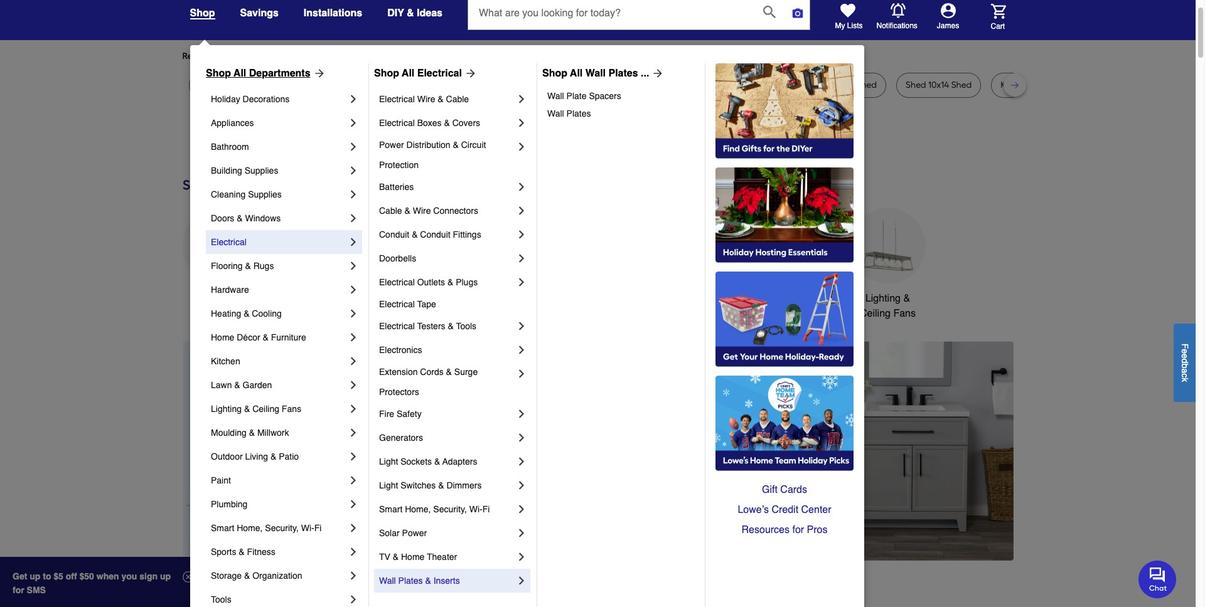 Task type: describe. For each thing, give the bounding box(es) containing it.
lighting & ceiling fans link
[[211, 397, 347, 421]]

electrical up interior
[[417, 68, 462, 79]]

chevron right image for kitchen
[[347, 355, 360, 368]]

electrical tape link
[[379, 294, 528, 315]]

stick
[[297, 80, 316, 90]]

1 vertical spatial power
[[402, 529, 427, 539]]

cleaning supplies
[[211, 190, 282, 200]]

pros
[[807, 525, 828, 536]]

get your home holiday-ready. image
[[716, 272, 854, 367]]

organization
[[252, 571, 302, 581]]

lowe's home improvement notification center image
[[891, 3, 906, 18]]

arrow right image for shop all electrical
[[462, 67, 477, 80]]

sports & fitness link
[[211, 541, 347, 564]]

all for departments
[[234, 68, 246, 79]]

solar power link
[[379, 522, 515, 546]]

tools link
[[211, 588, 347, 608]]

home inside 'button'
[[794, 293, 821, 304]]

wall plates link
[[547, 105, 696, 122]]

smart inside 'button'
[[764, 293, 791, 304]]

electrical tape
[[379, 299, 436, 310]]

lawn & garden link
[[211, 374, 347, 397]]

chevron right image for doors & windows
[[347, 212, 360, 225]]

light for light sockets & adapters
[[379, 457, 398, 467]]

electrical link
[[211, 230, 347, 254]]

2 conduit from the left
[[420, 230, 451, 240]]

Search Query text field
[[468, 0, 753, 30]]

electrical for electrical wire & cable
[[379, 94, 415, 104]]

holiday decorations link
[[211, 87, 347, 111]]

shed for shed outdoor storage
[[738, 80, 758, 90]]

0 vertical spatial appliances
[[211, 118, 254, 128]]

1 horizontal spatial home
[[401, 552, 425, 563]]

chevron right image for electrical
[[347, 236, 360, 249]]

f e e d b a c k
[[1180, 344, 1190, 382]]

power inside power distribution & circuit protection
[[379, 140, 404, 150]]

chevron right image for smart home, security, wi-fi
[[515, 504, 528, 516]]

shop for shop all wall plates ...
[[542, 68, 568, 79]]

peel stick wallpaper
[[278, 80, 360, 90]]

...
[[641, 68, 649, 79]]

d
[[1180, 359, 1190, 364]]

boxes
[[417, 118, 442, 128]]

chevron right image for conduit & conduit fittings
[[515, 229, 528, 241]]

0 horizontal spatial smart home, security, wi-fi link
[[211, 517, 347, 541]]

solar
[[379, 529, 400, 539]]

more great deals
[[182, 584, 327, 604]]

chevron right image for cleaning supplies
[[347, 188, 360, 201]]

fi for the left smart home, security, wi-fi link
[[314, 524, 322, 534]]

electrical boxes & covers link
[[379, 111, 515, 135]]

appliances inside button
[[195, 293, 245, 304]]

smart home button
[[755, 208, 830, 306]]

holiday
[[211, 94, 240, 104]]

wall for wall plate spacers
[[547, 91, 564, 101]]

lowe's credit center
[[738, 505, 832, 516]]

resources for pros
[[742, 525, 828, 536]]

circuit
[[461, 140, 486, 150]]

lawn
[[211, 380, 232, 391]]

christmas
[[388, 293, 434, 304]]

center
[[801, 505, 832, 516]]

for inside get up to $5 off $50 when you sign up for sms
[[13, 586, 24, 596]]

wall plates & inserts
[[379, 576, 460, 586]]

kitchen faucets
[[470, 293, 542, 304]]

arrow right image
[[990, 451, 1003, 464]]

chevron right image for extension cords & surge protectors
[[515, 368, 528, 380]]

wall plates
[[547, 109, 591, 119]]

fi for the right smart home, security, wi-fi link
[[483, 505, 490, 515]]

chevron right image for flooring & rugs
[[347, 260, 360, 272]]

light switches & dimmers
[[379, 481, 482, 491]]

sockets
[[401, 457, 432, 467]]

fitness
[[247, 547, 275, 558]]

electrical boxes & covers
[[379, 118, 480, 128]]

25 days of deals. don't miss deals every day. same-day delivery on in-stock orders placed by 2 p m. image
[[182, 341, 385, 561]]

2 up from the left
[[160, 572, 171, 582]]

patio
[[279, 452, 299, 462]]

all for electrical
[[402, 68, 415, 79]]

electronics
[[379, 345, 422, 355]]

chevron right image for home décor & furniture
[[347, 331, 360, 344]]

faucets
[[507, 293, 542, 304]]

chevron right image for smart home, security, wi-fi
[[347, 522, 360, 535]]

chevron right image for bathroom
[[347, 141, 360, 153]]

lowe's home improvement cart image
[[991, 3, 1006, 19]]

my lists
[[835, 21, 863, 30]]

cleaning supplies link
[[211, 183, 347, 207]]

all for wall
[[570, 68, 583, 79]]

b
[[1180, 364, 1190, 369]]

shop 25 days of deals by category image
[[182, 175, 1014, 196]]

great
[[229, 584, 275, 604]]

mower
[[222, 80, 250, 90]]

doors & windows
[[211, 213, 281, 224]]

0 vertical spatial wire
[[417, 94, 435, 104]]

switches
[[401, 481, 436, 491]]

chevron right image for outdoor living & patio
[[347, 451, 360, 463]]

security, for the left smart home, security, wi-fi link
[[265, 524, 299, 534]]

bathroom link
[[211, 135, 347, 159]]

electrical for electrical tape
[[379, 299, 415, 310]]

hardware
[[211, 285, 249, 295]]

search image
[[763, 6, 776, 18]]

cart
[[991, 22, 1005, 30]]

1 vertical spatial fans
[[282, 404, 301, 414]]

chevron right image for generators
[[515, 432, 528, 444]]

electrical outlets & plugs link
[[379, 271, 515, 294]]

shop for shop all departments
[[206, 68, 231, 79]]

0 horizontal spatial lighting
[[211, 404, 242, 414]]

lighting & ceiling fans button
[[850, 208, 926, 321]]

1 horizontal spatial smart home, security, wi-fi link
[[379, 498, 515, 522]]

flooring
[[211, 261, 243, 271]]

fire safety
[[379, 409, 422, 419]]

holiday decorations
[[211, 94, 290, 104]]

protection
[[379, 160, 419, 170]]

chevron right image for appliances
[[347, 117, 360, 129]]

storage
[[796, 80, 828, 90]]

scroll to item #3 image
[[706, 539, 736, 544]]

generators
[[379, 433, 423, 443]]

shop all electrical
[[374, 68, 462, 79]]

1 e from the top
[[1180, 349, 1190, 354]]

chevron right image for fire safety
[[515, 408, 528, 421]]

10x14
[[928, 80, 949, 90]]

f
[[1180, 344, 1190, 349]]

2 e from the top
[[1180, 354, 1190, 359]]

1 vertical spatial home,
[[237, 524, 263, 534]]

living
[[245, 452, 268, 462]]

chevron right image for power distribution & circuit protection
[[515, 141, 528, 153]]

suggestions
[[344, 51, 393, 62]]

chevron right image for tools
[[347, 594, 360, 606]]

for up departments
[[283, 51, 295, 62]]

kitchen for kitchen
[[211, 357, 240, 367]]

doors
[[211, 213, 234, 224]]

wall for wall plates
[[547, 109, 564, 119]]

extension
[[379, 367, 418, 377]]

heating & cooling link
[[211, 302, 347, 326]]

chevron right image for tv & home theater
[[515, 551, 528, 564]]

chevron right image for holiday decorations
[[347, 93, 360, 105]]

chevron right image for light sockets & adapters
[[515, 456, 528, 468]]

distribution
[[407, 140, 451, 150]]

arrow right image for shop all departments
[[310, 67, 326, 80]]

chevron right image for electrical outlets & plugs
[[515, 276, 528, 289]]

fans inside button
[[894, 308, 916, 320]]

rugs
[[253, 261, 274, 271]]

& inside "button"
[[407, 8, 414, 19]]

doorbells
[[379, 254, 416, 264]]

& inside "extension cords & surge protectors"
[[446, 367, 452, 377]]

chevron right image for electronics
[[515, 344, 528, 357]]

security, for the right smart home, security, wi-fi link
[[433, 505, 467, 515]]

1 vertical spatial cable
[[379, 206, 402, 216]]

plugs
[[456, 277, 478, 288]]

plumbing link
[[211, 493, 347, 517]]

light for light switches & dimmers
[[379, 481, 398, 491]]

recommended searches for you heading
[[182, 50, 1014, 63]]

conduit & conduit fittings
[[379, 230, 481, 240]]

supplies for cleaning supplies
[[248, 190, 282, 200]]

chevron right image for lighting & ceiling fans
[[347, 403, 360, 416]]

chevron right image for hardware
[[347, 284, 360, 296]]

chevron right image for lawn & garden
[[347, 379, 360, 392]]

wall plate spacers link
[[547, 87, 696, 105]]

credit
[[772, 505, 799, 516]]

power distribution & circuit protection link
[[379, 135, 515, 175]]

electrical wire & cable
[[379, 94, 469, 104]]

kitchen link
[[211, 350, 347, 374]]

bathroom button
[[660, 208, 735, 306]]

resources
[[742, 525, 790, 536]]

1 vertical spatial tools
[[211, 595, 231, 605]]

appliances link
[[211, 111, 347, 135]]



Task type: locate. For each thing, give the bounding box(es) containing it.
kitchen faucets button
[[469, 208, 544, 306]]

None search field
[[468, 0, 810, 42]]

electrical up electronics
[[379, 321, 415, 331]]

0 vertical spatial fans
[[894, 308, 916, 320]]

scroll to item #2 image
[[676, 539, 706, 544]]

3 shop from the left
[[542, 68, 568, 79]]

2 you from the left
[[408, 51, 423, 62]]

0 vertical spatial supplies
[[245, 166, 278, 176]]

0 horizontal spatial conduit
[[379, 230, 410, 240]]

smart home, security, wi-fi for the right smart home, security, wi-fi link
[[379, 505, 490, 515]]

e up b
[[1180, 354, 1190, 359]]

electrical down door
[[379, 94, 415, 104]]

notifications
[[877, 21, 918, 30]]

shed for shed 10x14 shed
[[906, 80, 926, 90]]

electrical testers & tools
[[379, 321, 477, 331]]

departments
[[249, 68, 310, 79]]

heating
[[211, 309, 241, 319]]

more for more suggestions for you
[[321, 51, 342, 62]]

cable up the covers
[[446, 94, 469, 104]]

1 vertical spatial plates
[[567, 109, 591, 119]]

c
[[1180, 373, 1190, 378]]

find gifts for the diyer. image
[[716, 63, 854, 159]]

1 light from the top
[[379, 457, 398, 467]]

shed outdoor storage
[[738, 80, 828, 90]]

chevron right image for wall plates & inserts
[[515, 575, 528, 588]]

diy & ideas button
[[388, 2, 443, 24]]

2 horizontal spatial smart
[[764, 293, 791, 304]]

shop up toilet
[[542, 68, 568, 79]]

1 horizontal spatial smart
[[379, 505, 403, 515]]

plates down tv & home theater
[[398, 576, 423, 586]]

decorations inside christmas decorations button
[[384, 308, 438, 320]]

theater
[[427, 552, 457, 563]]

0 horizontal spatial smart home, security, wi-fi
[[211, 524, 322, 534]]

chevron right image for doorbells
[[515, 252, 528, 265]]

1 vertical spatial light
[[379, 481, 398, 491]]

1 all from the left
[[234, 68, 246, 79]]

flooring & rugs link
[[211, 254, 347, 278]]

protectors
[[379, 387, 419, 397]]

0 vertical spatial home
[[794, 293, 821, 304]]

0 horizontal spatial cable
[[379, 206, 402, 216]]

1 horizontal spatial shop
[[374, 68, 399, 79]]

1 vertical spatial home
[[211, 333, 234, 343]]

shop up door
[[374, 68, 399, 79]]

savings button
[[240, 2, 279, 24]]

power distribution & circuit protection
[[379, 140, 489, 170]]

4 shed from the left
[[952, 80, 972, 90]]

power up tv & home theater
[[402, 529, 427, 539]]

0 horizontal spatial security,
[[265, 524, 299, 534]]

resources for pros link
[[716, 520, 854, 541]]

smart for the right smart home, security, wi-fi link
[[379, 505, 403, 515]]

0 horizontal spatial shop
[[206, 68, 231, 79]]

you up stick at the left
[[297, 51, 311, 62]]

more inside more suggestions for you link
[[321, 51, 342, 62]]

moulding & millwork link
[[211, 421, 347, 445]]

for up scroll to item #5 icon
[[793, 525, 804, 536]]

1 horizontal spatial security,
[[433, 505, 467, 515]]

kobalt
[[1001, 80, 1027, 90]]

chat invite button image
[[1139, 560, 1177, 599]]

home, up sports & fitness
[[237, 524, 263, 534]]

chevron right image for electrical testers & tools
[[515, 320, 528, 333]]

1 horizontal spatial conduit
[[420, 230, 451, 240]]

lighting & ceiling fans inside button
[[860, 293, 916, 320]]

2 shop from the left
[[374, 68, 399, 79]]

0 vertical spatial wi-
[[469, 505, 483, 515]]

1 vertical spatial smart
[[379, 505, 403, 515]]

arrow right image for shop all wall plates ...
[[649, 67, 664, 80]]

1 horizontal spatial kitchen
[[470, 293, 504, 304]]

0 horizontal spatial ceiling
[[252, 404, 279, 414]]

recommended
[[182, 51, 243, 62]]

up left the to
[[30, 572, 40, 582]]

electrical left boxes
[[379, 118, 415, 128]]

electrical up christmas
[[379, 277, 415, 288]]

1 horizontal spatial arrow right image
[[462, 67, 477, 80]]

light switches & dimmers link
[[379, 474, 515, 498]]

2 arrow right image from the left
[[462, 67, 477, 80]]

smart for the left smart home, security, wi-fi link
[[211, 524, 234, 534]]

1 arrow right image from the left
[[310, 67, 326, 80]]

0 vertical spatial security,
[[433, 505, 467, 515]]

1 horizontal spatial wi-
[[469, 505, 483, 515]]

electrical left tape
[[379, 299, 415, 310]]

1 horizontal spatial tools
[[456, 321, 477, 331]]

decorations down peel
[[243, 94, 290, 104]]

you for recommended searches for you
[[297, 51, 311, 62]]

2 horizontal spatial plates
[[609, 68, 638, 79]]

shed left outdoor
[[738, 80, 758, 90]]

arrow right image right peel
[[310, 67, 326, 80]]

plates for wall plates & inserts
[[398, 576, 423, 586]]

2 all from the left
[[402, 68, 415, 79]]

smart home, security, wi-fi up fitness
[[211, 524, 322, 534]]

wire down interior
[[417, 94, 435, 104]]

2 horizontal spatial arrow right image
[[649, 67, 664, 80]]

0 horizontal spatial more
[[182, 584, 224, 604]]

0 horizontal spatial all
[[234, 68, 246, 79]]

flooring & rugs
[[211, 261, 274, 271]]

chevron right image for storage & organization
[[347, 570, 360, 583]]

camera image
[[792, 7, 804, 19]]

decorations down christmas
[[384, 308, 438, 320]]

electrical inside 'link'
[[211, 237, 247, 247]]

outdoor
[[760, 80, 794, 90]]

kitchen down plugs
[[470, 293, 504, 304]]

chevron right image for plumbing
[[347, 498, 360, 511]]

more down storage
[[182, 584, 224, 604]]

security, up 'solar power' link
[[433, 505, 467, 515]]

off
[[66, 572, 77, 582]]

wire up conduit & conduit fittings
[[413, 206, 431, 216]]

arrow right image
[[310, 67, 326, 80], [462, 67, 477, 80], [649, 67, 664, 80]]

fans
[[894, 308, 916, 320], [282, 404, 301, 414]]

1 vertical spatial ceiling
[[252, 404, 279, 414]]

you for more suggestions for you
[[408, 51, 423, 62]]

shop for shop all electrical
[[374, 68, 399, 79]]

chevron right image for heating & cooling
[[347, 308, 360, 320]]

lowe's wishes you and your family a happy hanukkah. image
[[182, 131, 1014, 162]]

home, down switches
[[405, 505, 431, 515]]

1 horizontal spatial fans
[[894, 308, 916, 320]]

tools
[[456, 321, 477, 331], [211, 595, 231, 605]]

holiday hosting essentials. image
[[716, 168, 854, 263]]

0 horizontal spatial wi-
[[301, 524, 314, 534]]

wi- down plumbing link
[[301, 524, 314, 534]]

1 horizontal spatial lighting & ceiling fans
[[860, 293, 916, 320]]

0 vertical spatial lighting & ceiling fans
[[860, 293, 916, 320]]

3 shed from the left
[[906, 80, 926, 90]]

0 vertical spatial more
[[321, 51, 342, 62]]

0 vertical spatial tools
[[456, 321, 477, 331]]

chevron right image for building supplies
[[347, 164, 360, 177]]

supplies
[[245, 166, 278, 176], [248, 190, 282, 200]]

0 vertical spatial lighting
[[866, 293, 901, 304]]

2 vertical spatial smart
[[211, 524, 234, 534]]

conduit up doorbells
[[379, 230, 410, 240]]

shop all electrical link
[[374, 66, 477, 81]]

lists
[[847, 21, 863, 30]]

shop all departments link
[[206, 66, 326, 81]]

extension cords & surge protectors link
[[379, 362, 515, 402]]

chevron right image for light switches & dimmers
[[515, 480, 528, 492]]

décor
[[237, 333, 260, 343]]

conduit down the cable & wire connectors
[[420, 230, 451, 240]]

1 horizontal spatial ceiling
[[860, 308, 891, 320]]

0 horizontal spatial up
[[30, 572, 40, 582]]

wall plates & inserts link
[[379, 569, 515, 593]]

1 horizontal spatial you
[[408, 51, 423, 62]]

more suggestions for you
[[321, 51, 423, 62]]

surge
[[454, 367, 478, 377]]

outlets
[[417, 277, 445, 288]]

supplies for building supplies
[[245, 166, 278, 176]]

lowe's home improvement lists image
[[840, 3, 855, 18]]

plates for wall plates
[[567, 109, 591, 119]]

savings
[[240, 8, 279, 19]]

0 vertical spatial home,
[[405, 505, 431, 515]]

tools down electrical tape link
[[456, 321, 477, 331]]

1 horizontal spatial decorations
[[384, 308, 438, 320]]

1 vertical spatial wi-
[[301, 524, 314, 534]]

2 horizontal spatial shop
[[542, 68, 568, 79]]

decorations for christmas
[[384, 308, 438, 320]]

e
[[1180, 349, 1190, 354], [1180, 354, 1190, 359]]

covers
[[452, 118, 480, 128]]

scroll to item #5 image
[[768, 539, 799, 544]]

1 horizontal spatial smart home, security, wi-fi
[[379, 505, 490, 515]]

all up plate
[[570, 68, 583, 79]]

fire safety link
[[379, 402, 515, 426]]

2 vertical spatial plates
[[398, 576, 423, 586]]

electrical for electrical boxes & covers
[[379, 118, 415, 128]]

security,
[[433, 505, 467, 515], [265, 524, 299, 534]]

shop up the lawn mower
[[206, 68, 231, 79]]

kitchen for kitchen faucets
[[470, 293, 504, 304]]

dimmers
[[447, 481, 482, 491]]

my
[[835, 21, 845, 30]]

1 vertical spatial security,
[[265, 524, 299, 534]]

0 horizontal spatial bathroom
[[211, 142, 249, 152]]

up to 40 percent off select vanities. plus, get free local delivery on select vanities. image
[[405, 341, 1014, 561]]

plates up quikrete
[[609, 68, 638, 79]]

0 horizontal spatial you
[[297, 51, 311, 62]]

my lists link
[[835, 3, 863, 31]]

shop all wall plates ...
[[542, 68, 649, 79]]

1 horizontal spatial cable
[[446, 94, 469, 104]]

tv & home theater link
[[379, 546, 515, 569]]

1 shop from the left
[[206, 68, 231, 79]]

1 horizontal spatial plates
[[567, 109, 591, 119]]

0 vertical spatial fi
[[483, 505, 490, 515]]

0 horizontal spatial home,
[[237, 524, 263, 534]]

1 horizontal spatial lighting
[[866, 293, 901, 304]]

james button
[[918, 3, 978, 31]]

light left switches
[[379, 481, 398, 491]]

building supplies
[[211, 166, 278, 176]]

refrigerator
[[467, 80, 515, 90]]

wall for wall plates & inserts
[[379, 576, 396, 586]]

more up wallpaper
[[321, 51, 342, 62]]

all up mower in the top left of the page
[[234, 68, 246, 79]]

electrical for electrical testers & tools
[[379, 321, 415, 331]]

chevron right image for moulding & millwork
[[347, 427, 360, 439]]

1 horizontal spatial more
[[321, 51, 342, 62]]

arrow right image inside shop all electrical link
[[462, 67, 477, 80]]

lowe's
[[738, 505, 769, 516]]

0 vertical spatial plates
[[609, 68, 638, 79]]

get
[[13, 572, 27, 582]]

wall
[[586, 68, 606, 79], [547, 91, 564, 101], [547, 109, 564, 119], [379, 576, 396, 586]]

1 vertical spatial wire
[[413, 206, 431, 216]]

paint link
[[211, 469, 347, 493]]

you
[[121, 572, 137, 582]]

3 arrow right image from the left
[[649, 67, 664, 80]]

chevron right image for cable & wire connectors
[[515, 205, 528, 217]]

0 vertical spatial decorations
[[243, 94, 290, 104]]

arrow right image inside shop all departments link
[[310, 67, 326, 80]]

1 horizontal spatial all
[[402, 68, 415, 79]]

gift
[[762, 485, 778, 496]]

smart home, security, wi-fi for the left smart home, security, wi-fi link
[[211, 524, 322, 534]]

security, up sports & fitness link
[[265, 524, 299, 534]]

chevron right image for sports & fitness
[[347, 546, 360, 559]]

fi down light switches & dimmers link
[[483, 505, 490, 515]]

electrical
[[417, 68, 462, 79], [379, 94, 415, 104], [379, 118, 415, 128], [211, 237, 247, 247], [379, 277, 415, 288], [379, 299, 415, 310], [379, 321, 415, 331]]

deals
[[280, 584, 327, 604]]

0 vertical spatial smart home, security, wi-fi
[[379, 505, 490, 515]]

0 vertical spatial cable
[[446, 94, 469, 104]]

0 horizontal spatial fi
[[314, 524, 322, 534]]

chevron right image for batteries
[[515, 181, 528, 193]]

shed left 10x14
[[906, 80, 926, 90]]

tools down storage
[[211, 595, 231, 605]]

you up the "shop all electrical"
[[408, 51, 423, 62]]

lawn mower
[[198, 80, 250, 90]]

3 all from the left
[[570, 68, 583, 79]]

doorbells link
[[379, 247, 515, 271]]

0 horizontal spatial lighting & ceiling fans
[[211, 404, 301, 414]]

wi-
[[469, 505, 483, 515], [301, 524, 314, 534]]

cable down batteries
[[379, 206, 402, 216]]

0 vertical spatial bathroom
[[211, 142, 249, 152]]

0 horizontal spatial decorations
[[243, 94, 290, 104]]

supplies up windows
[[248, 190, 282, 200]]

1 horizontal spatial up
[[160, 572, 171, 582]]

cards
[[781, 485, 807, 496]]

arrow right image inside the shop all wall plates ... link
[[649, 67, 664, 80]]

2 horizontal spatial home
[[794, 293, 821, 304]]

bathroom inside button
[[675, 293, 719, 304]]

1 shed from the left
[[738, 80, 758, 90]]

1 vertical spatial bathroom
[[675, 293, 719, 304]]

shed for shed
[[857, 80, 877, 90]]

&
[[407, 8, 414, 19], [438, 94, 444, 104], [444, 118, 450, 128], [453, 140, 459, 150], [405, 206, 410, 216], [237, 213, 243, 224], [412, 230, 418, 240], [245, 261, 251, 271], [448, 277, 453, 288], [904, 293, 910, 304], [244, 309, 250, 319], [448, 321, 454, 331], [263, 333, 269, 343], [446, 367, 452, 377], [234, 380, 240, 391], [244, 404, 250, 414], [249, 428, 255, 438], [271, 452, 276, 462], [434, 457, 440, 467], [438, 481, 444, 491], [239, 547, 245, 558], [393, 552, 399, 563], [244, 571, 250, 581], [425, 576, 431, 586]]

plates down plate
[[567, 109, 591, 119]]

0 vertical spatial power
[[379, 140, 404, 150]]

power up protection
[[379, 140, 404, 150]]

0 horizontal spatial smart
[[211, 524, 234, 534]]

all up door interior
[[402, 68, 415, 79]]

lighting inside button
[[866, 293, 901, 304]]

testers
[[417, 321, 445, 331]]

solar power
[[379, 529, 427, 539]]

1 vertical spatial decorations
[[384, 308, 438, 320]]

2 shed from the left
[[857, 80, 877, 90]]

1 vertical spatial supplies
[[248, 190, 282, 200]]

1 horizontal spatial bathroom
[[675, 293, 719, 304]]

shop all departments
[[206, 68, 310, 79]]

1 vertical spatial lighting & ceiling fans
[[211, 404, 301, 414]]

sign
[[140, 572, 158, 582]]

arrow right image up electrical wire & cable link
[[462, 67, 477, 80]]

1 conduit from the left
[[379, 230, 410, 240]]

diy & ideas
[[388, 8, 443, 19]]

appliances down holiday
[[211, 118, 254, 128]]

gift cards
[[762, 485, 807, 496]]

0 horizontal spatial fans
[[282, 404, 301, 414]]

moulding
[[211, 428, 247, 438]]

more
[[321, 51, 342, 62], [182, 584, 224, 604]]

scroll to item #4 element
[[736, 537, 768, 545]]

ceiling inside lighting & ceiling fans
[[860, 308, 891, 320]]

more for more great deals
[[182, 584, 224, 604]]

1 horizontal spatial home,
[[405, 505, 431, 515]]

toilet
[[544, 80, 565, 90]]

shed right 10x14
[[952, 80, 972, 90]]

up right sign
[[160, 572, 171, 582]]

& inside power distribution & circuit protection
[[453, 140, 459, 150]]

lawn & garden
[[211, 380, 272, 391]]

wi- down dimmers
[[469, 505, 483, 515]]

0 horizontal spatial tools
[[211, 595, 231, 605]]

arrow left image
[[416, 451, 428, 464]]

1 you from the left
[[297, 51, 311, 62]]

for up the "shop all electrical"
[[395, 51, 406, 62]]

furniture
[[271, 333, 306, 343]]

1 vertical spatial appliances
[[195, 293, 245, 304]]

ceiling inside the lighting & ceiling fans link
[[252, 404, 279, 414]]

chevron right image for electrical boxes & covers
[[515, 117, 528, 129]]

building
[[211, 166, 242, 176]]

smart home, security, wi-fi link up fitness
[[211, 517, 347, 541]]

smart home, security, wi-fi link down light switches & dimmers
[[379, 498, 515, 522]]

0 vertical spatial kitchen
[[470, 293, 504, 304]]

chevron right image for solar power
[[515, 527, 528, 540]]

kitchen up lawn
[[211, 357, 240, 367]]

generators link
[[379, 426, 515, 450]]

electrical up flooring
[[211, 237, 247, 247]]

0 vertical spatial smart
[[764, 293, 791, 304]]

installations
[[304, 8, 362, 19]]

kitchen inside button
[[470, 293, 504, 304]]

searches
[[245, 51, 282, 62]]

lowe's home team holiday picks. image
[[716, 376, 854, 471]]

decorations for holiday
[[243, 94, 290, 104]]

0 vertical spatial ceiling
[[860, 308, 891, 320]]

1 vertical spatial fi
[[314, 524, 322, 534]]

1 vertical spatial more
[[182, 584, 224, 604]]

appliances up the heating
[[195, 293, 245, 304]]

electrical for electrical outlets & plugs
[[379, 277, 415, 288]]

chevron right image
[[347, 93, 360, 105], [515, 93, 528, 105], [515, 117, 528, 129], [347, 141, 360, 153], [515, 141, 528, 153], [347, 164, 360, 177], [347, 188, 360, 201], [515, 205, 528, 217], [347, 212, 360, 225], [515, 229, 528, 241], [347, 260, 360, 272], [515, 276, 528, 289], [515, 344, 528, 357], [515, 368, 528, 380], [347, 403, 360, 416], [515, 408, 528, 421], [347, 427, 360, 439], [347, 451, 360, 463], [515, 504, 528, 516], [347, 546, 360, 559], [515, 551, 528, 564], [347, 570, 360, 583], [515, 575, 528, 588], [347, 594, 360, 606]]

light down generators at the bottom left of page
[[379, 457, 398, 467]]

interior
[[410, 80, 438, 90]]

paint
[[211, 476, 231, 486]]

decorations inside holiday decorations link
[[243, 94, 290, 104]]

2 horizontal spatial all
[[570, 68, 583, 79]]

0 horizontal spatial plates
[[398, 576, 423, 586]]

0 horizontal spatial kitchen
[[211, 357, 240, 367]]

1 horizontal spatial fi
[[483, 505, 490, 515]]

0 horizontal spatial arrow right image
[[310, 67, 326, 80]]

shed right storage
[[857, 80, 877, 90]]

arrow right image up wall plate spacers link at top
[[649, 67, 664, 80]]

supplies up cleaning supplies
[[245, 166, 278, 176]]

chevron right image for paint
[[347, 475, 360, 487]]

0 horizontal spatial home
[[211, 333, 234, 343]]

2 vertical spatial home
[[401, 552, 425, 563]]

outdoor living & patio
[[211, 452, 299, 462]]

chevron right image for electrical wire & cable
[[515, 93, 528, 105]]

1 up from the left
[[30, 572, 40, 582]]

wallpaper
[[318, 80, 360, 90]]

fi down plumbing link
[[314, 524, 322, 534]]

plumbing
[[211, 500, 248, 510]]

1 vertical spatial kitchen
[[211, 357, 240, 367]]

doors & windows link
[[211, 207, 347, 230]]

& inside button
[[904, 293, 910, 304]]

2 light from the top
[[379, 481, 398, 491]]

smart home, security, wi-fi down light switches & dimmers
[[379, 505, 490, 515]]

chevron right image
[[347, 117, 360, 129], [515, 181, 528, 193], [347, 236, 360, 249], [515, 252, 528, 265], [347, 284, 360, 296], [347, 308, 360, 320], [515, 320, 528, 333], [347, 331, 360, 344], [347, 355, 360, 368], [347, 379, 360, 392], [515, 432, 528, 444], [515, 456, 528, 468], [347, 475, 360, 487], [515, 480, 528, 492], [347, 498, 360, 511], [347, 522, 360, 535], [515, 527, 528, 540]]

quikrete
[[593, 80, 627, 90]]

appliances
[[211, 118, 254, 128], [195, 293, 245, 304]]

for down get
[[13, 586, 24, 596]]

e up d
[[1180, 349, 1190, 354]]

shed 10x14 shed
[[906, 80, 972, 90]]



Task type: vqa. For each thing, say whether or not it's contained in the screenshot.
minus image for Installations & Services
no



